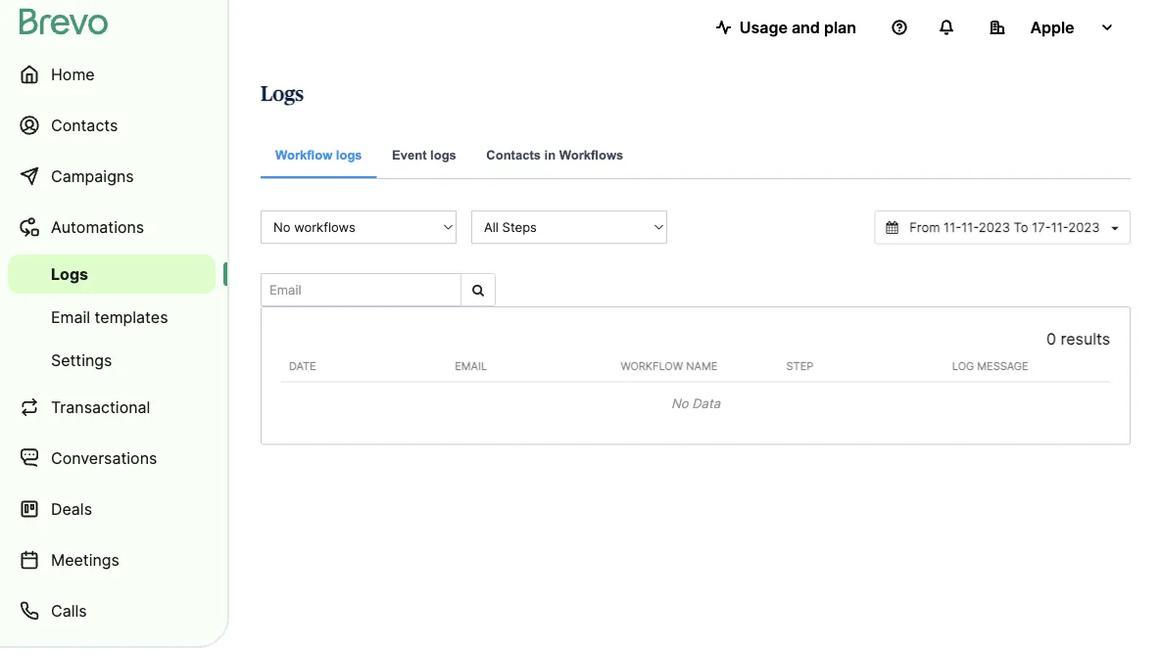 Task type: describe. For each thing, give the bounding box(es) containing it.
contacts for contacts in workflows
[[486, 147, 541, 162]]

usage and plan
[[740, 18, 857, 37]]

campaigns
[[51, 167, 134, 186]]

0 results
[[1047, 329, 1110, 348]]

settings
[[51, 351, 112, 370]]

logs link
[[8, 255, 216, 294]]

automations
[[51, 218, 144, 237]]

logs inside logs link
[[51, 265, 88, 284]]

logs for event logs
[[430, 147, 457, 162]]

transactional link
[[8, 384, 216, 431]]

usage
[[740, 18, 788, 37]]

home link
[[8, 51, 216, 98]]

meetings link
[[8, 537, 216, 584]]

workflow logs
[[275, 147, 362, 162]]

1 horizontal spatial logs
[[261, 84, 304, 104]]

campaigns link
[[8, 153, 216, 200]]

Email text field
[[261, 273, 462, 307]]

no data
[[671, 396, 720, 411]]

usage and plan button
[[700, 8, 872, 47]]

contacts link
[[8, 102, 216, 149]]

apple button
[[974, 8, 1131, 47]]

plan
[[824, 18, 857, 37]]

search image
[[472, 284, 484, 296]]

templates
[[95, 308, 168, 327]]

calendar image
[[887, 221, 898, 234]]

settings link
[[8, 341, 216, 380]]

workflow for workflow logs
[[275, 147, 332, 162]]

contacts for contacts
[[51, 116, 118, 135]]

deals
[[51, 500, 92, 519]]

0
[[1047, 329, 1056, 348]]

email templates link
[[8, 298, 216, 337]]

meetings
[[51, 551, 120, 570]]



Task type: vqa. For each thing, say whether or not it's contained in the screenshot.
the Active
no



Task type: locate. For each thing, give the bounding box(es) containing it.
apple
[[1030, 18, 1075, 37]]

email for email templates
[[51, 308, 90, 327]]

1 horizontal spatial email
[[455, 360, 487, 372]]

in
[[544, 147, 556, 162]]

logs down automations
[[51, 265, 88, 284]]

email up settings
[[51, 308, 90, 327]]

logs up 'workflow logs'
[[261, 84, 304, 104]]

1 horizontal spatial logs
[[430, 147, 457, 162]]

and
[[792, 18, 820, 37]]

logs left event
[[336, 147, 362, 162]]

email templates
[[51, 308, 168, 327]]

workflow name
[[621, 360, 718, 372]]

contacts in workflows link
[[472, 133, 638, 179]]

log message
[[952, 360, 1029, 372]]

calls link
[[8, 588, 216, 635]]

1 logs from the left
[[336, 147, 362, 162]]

1 horizontal spatial contacts
[[486, 147, 541, 162]]

workflow
[[275, 147, 332, 162], [621, 360, 683, 372]]

conversations link
[[8, 435, 216, 482]]

1 horizontal spatial workflow
[[621, 360, 683, 372]]

calls
[[51, 602, 87, 621]]

0 vertical spatial contacts
[[51, 116, 118, 135]]

event logs link
[[377, 133, 471, 179]]

contacts in workflows
[[486, 147, 624, 162]]

date
[[289, 360, 316, 372]]

message
[[977, 360, 1029, 372]]

logs for workflow logs
[[336, 147, 362, 162]]

2 logs from the left
[[430, 147, 457, 162]]

log
[[952, 360, 974, 372]]

no
[[671, 396, 689, 411]]

0 horizontal spatial logs
[[51, 265, 88, 284]]

logs right event
[[430, 147, 457, 162]]

workflows
[[559, 147, 624, 162]]

event logs
[[392, 147, 457, 162]]

name
[[686, 360, 718, 372]]

0 horizontal spatial logs
[[336, 147, 362, 162]]

workflow for workflow name
[[621, 360, 683, 372]]

None text field
[[902, 219, 1108, 237]]

automations link
[[8, 204, 216, 251]]

event
[[392, 147, 427, 162]]

1 vertical spatial logs
[[51, 265, 88, 284]]

0 vertical spatial logs
[[261, 84, 304, 104]]

logs
[[336, 147, 362, 162], [430, 147, 457, 162]]

contacts up campaigns
[[51, 116, 118, 135]]

0 horizontal spatial contacts
[[51, 116, 118, 135]]

email down search image
[[455, 360, 487, 372]]

workflow logs link
[[261, 133, 377, 178]]

results
[[1061, 329, 1110, 348]]

contacts left in
[[486, 147, 541, 162]]

data
[[692, 396, 720, 411]]

0 horizontal spatial email
[[51, 308, 90, 327]]

1 vertical spatial contacts
[[486, 147, 541, 162]]

email
[[51, 308, 90, 327], [455, 360, 487, 372]]

0 horizontal spatial workflow
[[275, 147, 332, 162]]

conversations
[[51, 449, 157, 468]]

1 vertical spatial email
[[455, 360, 487, 372]]

transactional
[[51, 398, 150, 417]]

deals link
[[8, 486, 216, 533]]

step
[[787, 360, 814, 372]]

1 vertical spatial workflow
[[621, 360, 683, 372]]

email for email
[[455, 360, 487, 372]]

logs
[[261, 84, 304, 104], [51, 265, 88, 284]]

0 vertical spatial email
[[51, 308, 90, 327]]

0 vertical spatial workflow
[[275, 147, 332, 162]]

home
[[51, 65, 95, 84]]

contacts
[[51, 116, 118, 135], [486, 147, 541, 162]]



